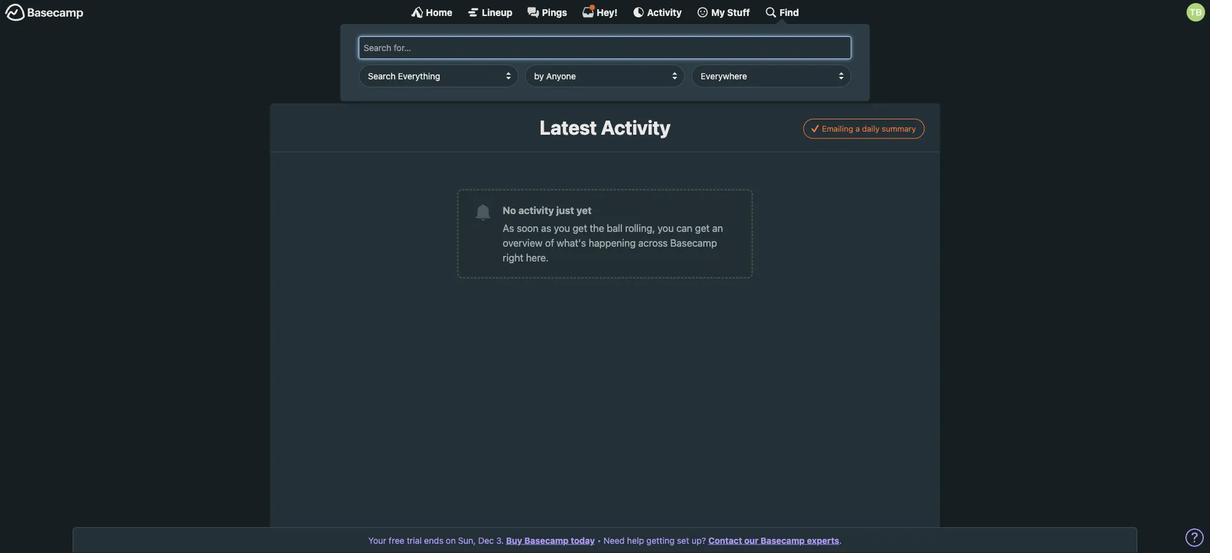 Task type: vqa. For each thing, say whether or not it's contained in the screenshot.
strips
no



Task type: locate. For each thing, give the bounding box(es) containing it.
hey!
[[597, 7, 618, 18]]

•
[[597, 536, 601, 546]]

activity down &
[[601, 116, 671, 139]]

1 horizontal spatial basecamp
[[671, 237, 717, 249]]

no activity just yet as soon as you get the ball rolling, you can get an overview of what's happening across basecamp right here.
[[503, 204, 723, 264]]

all the latest activity link
[[398, 37, 525, 64]]

1 horizontal spatial get
[[695, 222, 710, 234]]

ends
[[424, 536, 444, 546]]

your free trial ends on sun, dec  3. buy basecamp today • need help getting set up? contact our basecamp experts .
[[368, 536, 842, 546]]

basecamp right our
[[761, 536, 805, 546]]

you left can
[[658, 222, 674, 234]]

emailing a daily summary
[[822, 124, 916, 133]]

someone's down all the latest activity link on the left top of the page
[[426, 75, 475, 87]]

0 vertical spatial dos
[[784, 45, 800, 56]]

1 get from the left
[[573, 222, 587, 234]]

0 horizontal spatial you
[[554, 222, 570, 234]]

latest
[[540, 116, 597, 139]]

to-dos added & completed link
[[534, 67, 693, 94]]

rolling,
[[625, 222, 655, 234]]

emailing
[[822, 124, 854, 133]]

someone's assignments
[[562, 45, 670, 56]]

basecamp
[[671, 237, 717, 249], [525, 536, 569, 546], [761, 536, 805, 546]]

.
[[840, 536, 842, 546]]

you
[[554, 222, 570, 234], [658, 222, 674, 234]]

0 vertical spatial activity
[[484, 45, 516, 56]]

the left 'ball' at the top right
[[590, 222, 604, 234]]

0 horizontal spatial basecamp
[[525, 536, 569, 546]]

activity inside someone's activity link
[[478, 75, 510, 87]]

1 vertical spatial someone's
[[426, 75, 475, 87]]

todo image
[[540, 72, 558, 89]]

the
[[440, 45, 454, 56], [590, 222, 604, 234]]

help
[[627, 536, 644, 546]]

0 vertical spatial activity
[[647, 7, 682, 18]]

2 vertical spatial activity
[[519, 204, 554, 216]]

0 horizontal spatial dos
[[577, 75, 594, 87]]

latest activity
[[540, 116, 671, 139]]

someone's
[[562, 45, 611, 56], [426, 75, 475, 87]]

main element
[[0, 0, 1211, 101]]

activity inside all the latest activity link
[[484, 45, 516, 56]]

summary
[[882, 124, 916, 133]]

1 horizontal spatial you
[[658, 222, 674, 234]]

dos
[[784, 45, 800, 56], [577, 75, 594, 87]]

0 horizontal spatial someone's
[[426, 75, 475, 87]]

activity up 'soon'
[[519, 204, 554, 216]]

dos left added
[[577, 75, 594, 87]]

overview
[[503, 237, 543, 249]]

0 vertical spatial someone's
[[562, 45, 611, 56]]

person report image
[[405, 72, 422, 89]]

buy
[[506, 536, 522, 546]]

ball
[[607, 222, 623, 234]]

basecamp inside no activity just yet as soon as you get the ball rolling, you can get an overview of what's happening across basecamp right here.
[[671, 237, 717, 249]]

of
[[545, 237, 554, 249]]

activity inside main element
[[647, 7, 682, 18]]

across
[[639, 237, 668, 249]]

dos up dates
[[784, 45, 800, 56]]

contact our basecamp experts link
[[709, 536, 840, 546]]

to-
[[770, 45, 784, 56]]

the inside no activity just yet as soon as you get the ball rolling, you can get an overview of what's happening across basecamp right here.
[[590, 222, 604, 234]]

happening
[[589, 237, 636, 249]]

activity
[[484, 45, 516, 56], [478, 75, 510, 87], [519, 204, 554, 216]]

activity for no activity just yet as soon as you get the ball rolling, you can get an overview of what's happening across basecamp right here.
[[519, 204, 554, 216]]

activity report image
[[405, 42, 422, 59]]

added
[[596, 75, 624, 87]]

you right "as"
[[554, 222, 570, 234]]

activity inside no activity just yet as soon as you get the ball rolling, you can get an overview of what's happening across basecamp right here.
[[519, 204, 554, 216]]

schedule image
[[708, 72, 725, 89]]

activity right latest
[[484, 45, 516, 56]]

what's
[[557, 237, 586, 249]]

someone's activity
[[426, 75, 510, 87]]

dec
[[478, 536, 494, 546]]

someone's activity link
[[398, 67, 525, 94]]

basecamp right buy
[[525, 536, 569, 546]]

someone's for someone's assignments
[[562, 45, 611, 56]]

a
[[856, 124, 860, 133]]

2 get from the left
[[695, 222, 710, 234]]

today
[[571, 536, 595, 546]]

1 horizontal spatial dos
[[784, 45, 800, 56]]

get left 'an'
[[695, 222, 710, 234]]

0 horizontal spatial get
[[573, 222, 587, 234]]

1 horizontal spatial someone's
[[562, 45, 611, 56]]

someone's up to-
[[562, 45, 611, 56]]

upcoming dates link
[[702, 67, 812, 94]]

switch accounts image
[[5, 3, 84, 22]]

upcoming
[[730, 75, 775, 87]]

the right all
[[440, 45, 454, 56]]

1 vertical spatial the
[[590, 222, 604, 234]]

3.
[[496, 536, 504, 546]]

1 horizontal spatial the
[[590, 222, 604, 234]]

0 vertical spatial the
[[440, 45, 454, 56]]

activity up assignments
[[647, 7, 682, 18]]

overdue
[[730, 45, 768, 56]]

activity link
[[633, 6, 682, 18]]

1 vertical spatial activity
[[601, 116, 671, 139]]

our
[[745, 536, 759, 546]]

get
[[573, 222, 587, 234], [695, 222, 710, 234]]

can
[[677, 222, 693, 234]]

to-dos added & completed
[[562, 75, 684, 87]]

just
[[557, 204, 574, 216]]

1 vertical spatial activity
[[478, 75, 510, 87]]

get up what's
[[573, 222, 587, 234]]

free
[[389, 536, 405, 546]]

need
[[604, 536, 625, 546]]

overdue to-dos link
[[702, 37, 812, 64]]

activity
[[647, 7, 682, 18], [601, 116, 671, 139]]

basecamp down can
[[671, 237, 717, 249]]

1 vertical spatial dos
[[577, 75, 594, 87]]

right
[[503, 252, 524, 264]]

activity down all the latest activity
[[478, 75, 510, 87]]



Task type: describe. For each thing, give the bounding box(es) containing it.
as
[[541, 222, 551, 234]]

latest
[[457, 45, 481, 56]]

0 horizontal spatial the
[[440, 45, 454, 56]]

Search for… search field
[[359, 36, 852, 59]]

dates
[[778, 75, 803, 87]]

my stuff button
[[697, 6, 750, 18]]

2 horizontal spatial basecamp
[[761, 536, 805, 546]]

&
[[627, 75, 634, 87]]

yet
[[577, 204, 592, 216]]

lineup
[[482, 7, 513, 18]]

someone's for someone's activity
[[426, 75, 475, 87]]

find button
[[765, 6, 799, 18]]

activity for someone's activity
[[478, 75, 510, 87]]

reports image
[[708, 42, 725, 59]]

1 you from the left
[[554, 222, 570, 234]]

tim burton image
[[1187, 3, 1206, 22]]

as
[[503, 222, 514, 234]]

stuff
[[727, 7, 750, 18]]

assignment image
[[540, 42, 558, 59]]

lineup link
[[467, 6, 513, 18]]

no
[[503, 204, 516, 216]]

buy basecamp today link
[[506, 536, 595, 546]]

home link
[[411, 6, 453, 18]]

trial
[[407, 536, 422, 546]]

pings
[[542, 7, 567, 18]]

my
[[712, 7, 725, 18]]

up?
[[692, 536, 706, 546]]

on
[[446, 536, 456, 546]]

here.
[[526, 252, 549, 264]]

find
[[780, 7, 799, 18]]

overdue to-dos
[[730, 45, 800, 56]]

contact
[[709, 536, 742, 546]]

getting
[[647, 536, 675, 546]]

pings button
[[527, 6, 567, 18]]

soon
[[517, 222, 539, 234]]

hey! button
[[582, 4, 618, 18]]

assignments
[[614, 45, 670, 56]]

all
[[426, 45, 437, 56]]

experts
[[807, 536, 840, 546]]

2 you from the left
[[658, 222, 674, 234]]

daily
[[862, 124, 880, 133]]

all the latest activity
[[426, 45, 516, 56]]

completed
[[636, 75, 684, 87]]

my stuff
[[712, 7, 750, 18]]

your
[[368, 536, 386, 546]]

home
[[426, 7, 453, 18]]

set
[[677, 536, 689, 546]]

emailing a daily summary button
[[804, 119, 925, 139]]

sun,
[[458, 536, 476, 546]]

someone's assignments link
[[534, 37, 693, 64]]

upcoming dates
[[730, 75, 803, 87]]

an
[[713, 222, 723, 234]]

to-
[[562, 75, 577, 87]]



